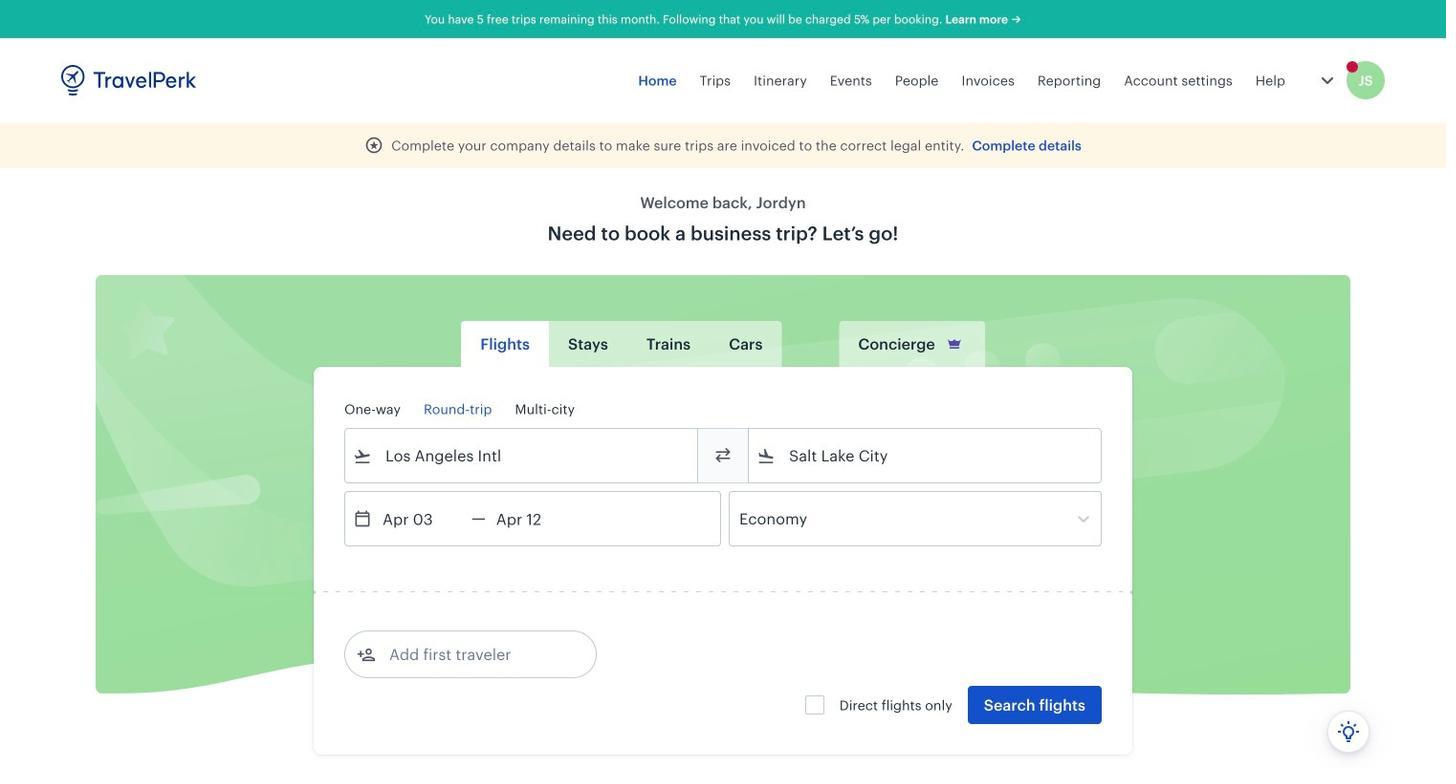 Task type: describe. For each thing, give the bounding box(es) containing it.
Return text field
[[486, 493, 585, 546]]

Depart text field
[[372, 493, 472, 546]]

Add first traveler search field
[[376, 640, 575, 670]]



Task type: locate. For each thing, give the bounding box(es) containing it.
To search field
[[776, 441, 1076, 472]]

From search field
[[372, 441, 672, 472]]



